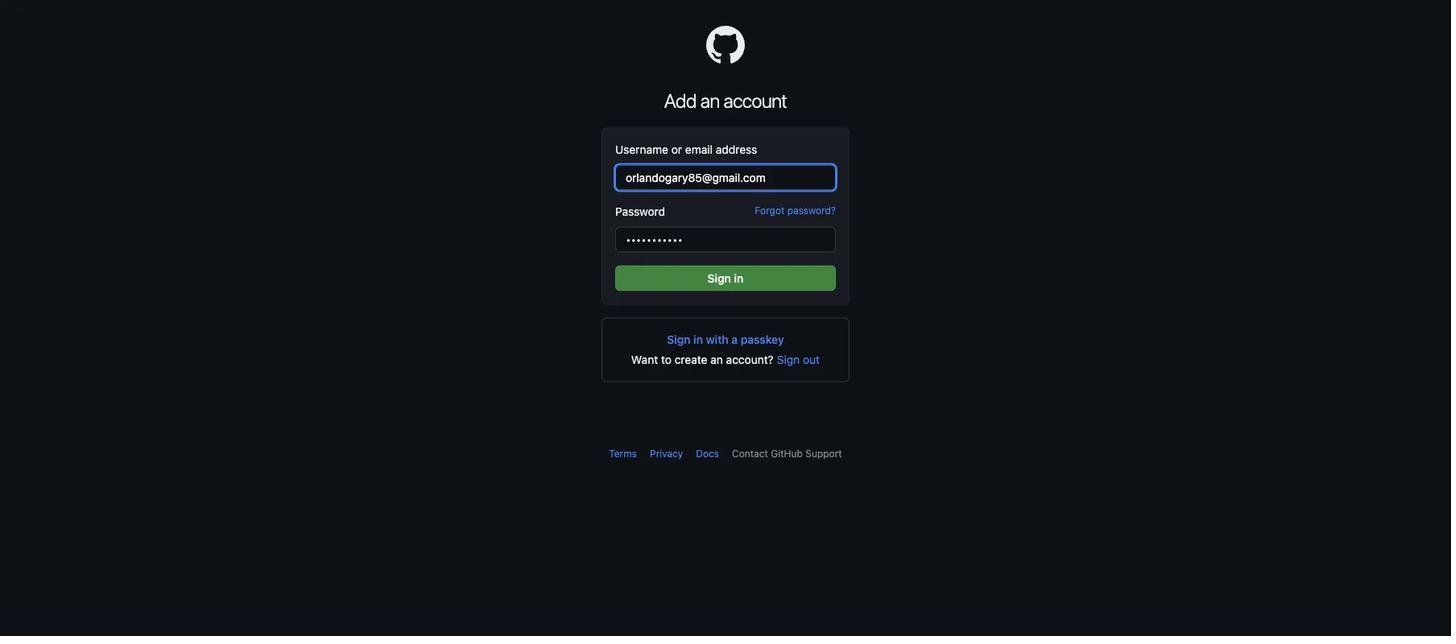 Task type: locate. For each thing, give the bounding box(es) containing it.
forgot password?
[[755, 205, 836, 216]]

contact
[[732, 448, 768, 459]]

support
[[805, 448, 842, 459]]

a
[[731, 333, 738, 346]]

Password password field
[[615, 227, 836, 252]]

email
[[685, 143, 713, 156]]

forgot password? link
[[755, 203, 836, 218]]

add
[[664, 89, 696, 112]]

sign in with a passkey button
[[667, 332, 784, 348]]

docs
[[696, 448, 719, 459]]

github
[[771, 448, 803, 459]]

add an account
[[664, 89, 787, 112]]

an down 'with'
[[710, 353, 723, 366]]

None submit
[[615, 265, 836, 291], [777, 352, 820, 368], [615, 265, 836, 291], [777, 352, 820, 368]]

0 vertical spatial an
[[700, 89, 720, 112]]

an right "add"
[[700, 89, 720, 112]]

terms
[[609, 448, 637, 459]]

want to create an account?
[[631, 353, 774, 366]]

want
[[631, 353, 658, 366]]

to
[[661, 353, 672, 366]]

1 vertical spatial an
[[710, 353, 723, 366]]

address
[[716, 143, 757, 156]]

terms link
[[609, 448, 637, 459]]

in
[[693, 333, 703, 346]]

an
[[700, 89, 720, 112], [710, 353, 723, 366]]

password
[[615, 205, 665, 218]]



Task type: describe. For each thing, give the bounding box(es) containing it.
account
[[723, 89, 787, 112]]

privacy
[[650, 448, 683, 459]]

passkey
[[741, 333, 784, 346]]

or
[[671, 143, 682, 156]]

contact github support link
[[732, 448, 842, 459]]

privacy link
[[650, 448, 683, 459]]

password?
[[787, 205, 836, 216]]

username or email address
[[615, 143, 757, 156]]

sign in with a passkey
[[667, 333, 784, 346]]

docs link
[[696, 448, 719, 459]]

account?
[[726, 353, 774, 366]]

Username or email address text field
[[615, 165, 836, 190]]

contact github support
[[732, 448, 842, 459]]

homepage image
[[706, 26, 745, 64]]

with
[[706, 333, 729, 346]]

username
[[615, 143, 668, 156]]

sign
[[667, 333, 691, 346]]

create
[[675, 353, 707, 366]]

forgot
[[755, 205, 785, 216]]



Task type: vqa. For each thing, say whether or not it's contained in the screenshot.
the bottommost Commits
no



